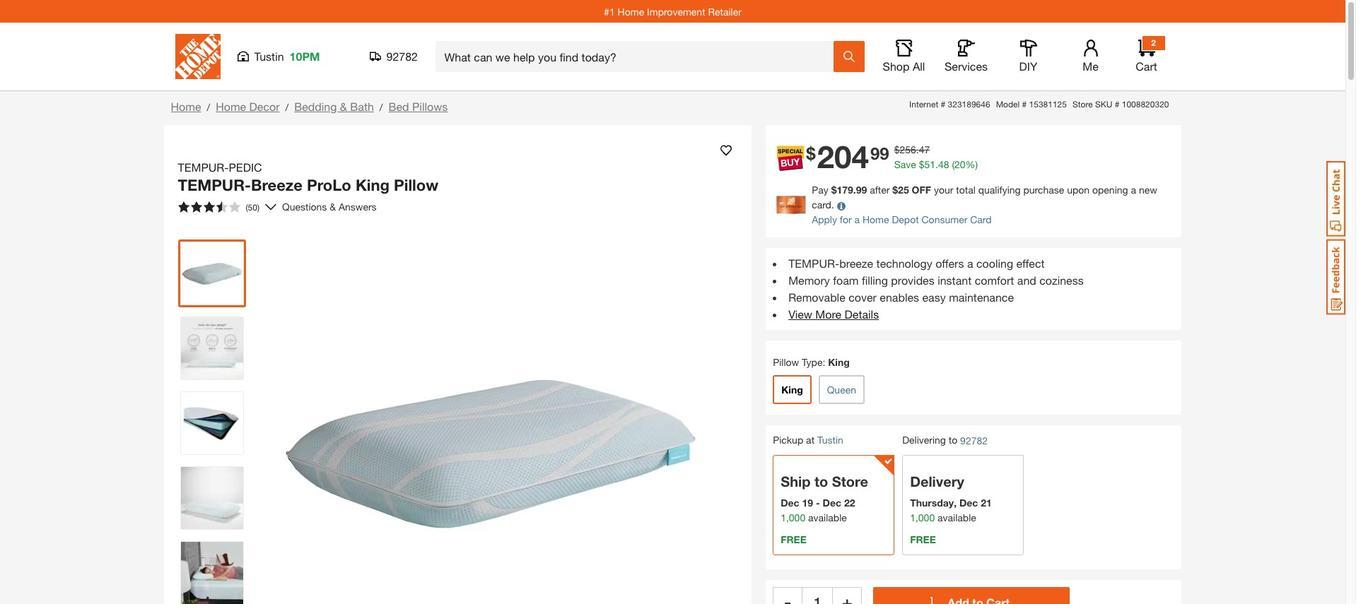 Task type: vqa. For each thing, say whether or not it's contained in the screenshot.


Task type: describe. For each thing, give the bounding box(es) containing it.
enables
[[880, 291, 920, 305]]

consumer
[[922, 214, 968, 226]]

questions
[[282, 201, 327, 213]]

removable
[[789, 291, 846, 305]]

$ inside $ 204 99
[[807, 144, 816, 163]]

qualifying
[[979, 184, 1021, 196]]

save
[[895, 159, 917, 171]]

shop all button
[[882, 40, 927, 74]]

pillow type : king
[[773, 357, 850, 369]]

view more details link
[[789, 308, 879, 321]]

total
[[957, 184, 976, 196]]

204
[[817, 138, 869, 176]]

tempur- for tempur-
[[178, 161, 229, 174]]

foam
[[834, 274, 859, 288]]

2 / from the left
[[285, 101, 289, 113]]

your
[[935, 184, 954, 196]]

more
[[816, 308, 842, 321]]

cart 2
[[1136, 37, 1158, 73]]

cover
[[849, 291, 877, 305]]

2 # from the left
[[1023, 99, 1027, 110]]

3 # from the left
[[1115, 99, 1120, 110]]

home right #1
[[618, 5, 645, 17]]

decor
[[249, 100, 280, 113]]

home down the home depot logo
[[171, 100, 201, 113]]

retailer
[[708, 5, 742, 17]]

256
[[900, 144, 917, 156]]

(50) link
[[172, 196, 277, 218]]

depot
[[892, 214, 919, 226]]

51
[[925, 159, 936, 171]]

0 vertical spatial store
[[1073, 99, 1093, 110]]

$ down 47 on the right of page
[[919, 159, 925, 171]]

tempur pedic bed pillows 15381125 40.2 image
[[181, 392, 243, 455]]

bedding & bath link
[[294, 100, 374, 113]]

to for 92782
[[949, 435, 958, 447]]

48
[[939, 159, 950, 171]]

tempur-breeze technology offers a cooling effect memory foam filling provides instant comfort and coziness removable cover enables easy maintenance view more details
[[789, 257, 1084, 321]]

home / home decor / bedding & bath / bed pillows
[[171, 100, 448, 113]]

tempur pedic bed pillows 15381125 e1.1 image
[[181, 317, 243, 380]]

breeze
[[840, 257, 874, 271]]

home left decor
[[216, 100, 246, 113]]

for
[[840, 214, 852, 226]]

view
[[789, 308, 813, 321]]

pickup at tustin
[[773, 435, 844, 447]]

0 horizontal spatial &
[[330, 201, 336, 213]]

tempur pedic bed pillows 15381125 1d.4 image
[[181, 542, 243, 605]]

tustin 10pm
[[254, 50, 320, 63]]

(50)
[[246, 202, 260, 213]]

the home depot logo image
[[175, 34, 220, 79]]

comfort
[[975, 274, 1015, 288]]

3.5 stars image
[[178, 201, 240, 213]]

$ 256 . 47 save $ 51 . 48 ( 20 %)
[[895, 144, 979, 171]]

179.99
[[837, 184, 868, 196]]

323189646
[[948, 99, 991, 110]]

diy button
[[1006, 40, 1052, 74]]

apply for a home depot consumer card
[[812, 214, 992, 226]]

-
[[816, 498, 820, 510]]

15381125
[[1030, 99, 1068, 110]]

me
[[1083, 59, 1099, 73]]

after
[[870, 184, 890, 196]]

10pm
[[290, 50, 320, 63]]

type
[[802, 357, 823, 369]]

tempur pedic bed pillows 15381125 64.0 image
[[181, 242, 243, 305]]

home link
[[171, 100, 201, 113]]

delivering
[[903, 435, 946, 447]]

me button
[[1069, 40, 1114, 74]]

coziness
[[1040, 274, 1084, 288]]

available inside delivery thursday, dec 21 1,000 available
[[938, 512, 977, 524]]

$ 204 99
[[807, 138, 890, 176]]

1,000 inside delivery thursday, dec 21 1,000 available
[[911, 512, 935, 524]]

available inside ship to store dec 19 - dec 22 1,000 available
[[809, 512, 847, 524]]

sku
[[1096, 99, 1113, 110]]

home decor link
[[216, 100, 280, 113]]

live chat image
[[1327, 161, 1346, 237]]

instant
[[938, 274, 972, 288]]

#1
[[604, 5, 615, 17]]

improvement
[[647, 5, 706, 17]]

a inside your total qualifying purchase upon opening a new card.
[[1132, 184, 1137, 196]]

tustin button
[[818, 435, 844, 447]]

a inside tempur-breeze technology offers a cooling effect memory foam filling provides instant comfort and coziness removable cover enables easy maintenance view more details
[[968, 257, 974, 271]]

info image
[[837, 202, 846, 211]]

at
[[807, 435, 815, 447]]

apply for a home depot consumer card link
[[812, 214, 992, 226]]

1 / from the left
[[207, 101, 210, 113]]

delivery
[[911, 474, 965, 490]]

breeze
[[251, 176, 303, 195]]



Task type: locate. For each thing, give the bounding box(es) containing it.
tempur-pedic tempur-breeze prolo king pillow
[[178, 161, 439, 195]]

pillow inside tempur-pedic tempur-breeze prolo king pillow
[[394, 176, 439, 195]]

details
[[845, 308, 879, 321]]

2
[[1152, 37, 1157, 48]]

2 horizontal spatial #
[[1115, 99, 1120, 110]]

to
[[949, 435, 958, 447], [815, 474, 829, 490]]

/ left bed
[[380, 101, 383, 113]]

1,000 inside ship to store dec 19 - dec 22 1,000 available
[[781, 512, 806, 524]]

None field
[[803, 588, 833, 605]]

to inside ship to store dec 19 - dec 22 1,000 available
[[815, 474, 829, 490]]

0 vertical spatial tempur-
[[178, 161, 229, 174]]

1 horizontal spatial 92782
[[961, 435, 988, 447]]

thursday,
[[911, 498, 957, 510]]

2 horizontal spatial a
[[1132, 184, 1137, 196]]

technology
[[877, 257, 933, 271]]

pedic
[[229, 161, 262, 174]]

0 horizontal spatial pillow
[[394, 176, 439, 195]]

2 horizontal spatial king
[[829, 357, 850, 369]]

filling
[[862, 274, 889, 288]]

tempur-
[[178, 161, 229, 174], [178, 176, 251, 195], [789, 257, 840, 271]]

questions & answers
[[282, 201, 380, 213]]

0 vertical spatial pillow
[[394, 176, 439, 195]]

1 vertical spatial a
[[855, 214, 860, 226]]

dec right -
[[823, 498, 842, 510]]

pay $ 179.99 after $ 25 off
[[812, 184, 932, 196]]

# right internet
[[941, 99, 946, 110]]

feedback link image
[[1327, 239, 1346, 316]]

ship to store dec 19 - dec 22 1,000 available
[[781, 474, 869, 524]]

services button
[[944, 40, 989, 74]]

1 1,000 from the left
[[781, 512, 806, 524]]

pillow
[[394, 176, 439, 195], [773, 357, 800, 369]]

to up -
[[815, 474, 829, 490]]

1 horizontal spatial 1,000
[[911, 512, 935, 524]]

1 available from the left
[[809, 512, 847, 524]]

1 # from the left
[[941, 99, 946, 110]]

apply now image
[[777, 196, 812, 214]]

store up 22
[[833, 474, 869, 490]]

0 vertical spatial tustin
[[254, 50, 284, 63]]

dec left "19"
[[781, 498, 800, 510]]

(50) button
[[172, 196, 265, 218]]

0 horizontal spatial tustin
[[254, 50, 284, 63]]

store left sku on the right top
[[1073, 99, 1093, 110]]

22
[[845, 498, 856, 510]]

3 dec from the left
[[960, 498, 979, 510]]

1,000 down thursday,
[[911, 512, 935, 524]]

to inside delivering to 92782
[[949, 435, 958, 447]]

a
[[1132, 184, 1137, 196], [855, 214, 860, 226], [968, 257, 974, 271]]

0 vertical spatial king
[[356, 176, 390, 195]]

king inside tempur-pedic tempur-breeze prolo king pillow
[[356, 176, 390, 195]]

bed
[[389, 100, 409, 113]]

delivering to 92782
[[903, 435, 988, 447]]

king up answers
[[356, 176, 390, 195]]

1 dec from the left
[[781, 498, 800, 510]]

easy
[[923, 291, 946, 305]]

internet # 323189646 model # 15381125 store sku # 1008820320
[[910, 99, 1170, 110]]

0 vertical spatial 92782
[[387, 50, 418, 63]]

/ right home link
[[207, 101, 210, 113]]

1008820320
[[1123, 99, 1170, 110]]

1 horizontal spatial #
[[1023, 99, 1027, 110]]

off
[[912, 184, 932, 196]]

1 vertical spatial tustin
[[818, 435, 844, 447]]

1 horizontal spatial store
[[1073, 99, 1093, 110]]

your total qualifying purchase upon opening a new card.
[[812, 184, 1158, 211]]

47
[[919, 144, 931, 156]]

2 available from the left
[[938, 512, 977, 524]]

pillows
[[412, 100, 448, 113]]

$ right pay in the right top of the page
[[832, 184, 837, 196]]

0 horizontal spatial dec
[[781, 498, 800, 510]]

cart
[[1136, 59, 1158, 73]]

/ right decor
[[285, 101, 289, 113]]

available down -
[[809, 512, 847, 524]]

1 horizontal spatial dec
[[823, 498, 842, 510]]

%)
[[966, 159, 979, 171]]

0 vertical spatial a
[[1132, 184, 1137, 196]]

3 / from the left
[[380, 101, 383, 113]]

0 vertical spatial .
[[917, 144, 919, 156]]

card
[[971, 214, 992, 226]]

answers
[[339, 201, 377, 213]]

to for store
[[815, 474, 829, 490]]

:
[[823, 357, 826, 369]]

25
[[899, 184, 910, 196]]

0 horizontal spatial 1,000
[[781, 512, 806, 524]]

92782 right delivering
[[961, 435, 988, 447]]

1 horizontal spatial tustin
[[818, 435, 844, 447]]

1 vertical spatial 92782
[[961, 435, 988, 447]]

maintenance
[[950, 291, 1015, 305]]

1 horizontal spatial &
[[340, 100, 347, 113]]

queen
[[828, 384, 857, 396]]

2 vertical spatial king
[[782, 384, 804, 396]]

99
[[871, 144, 890, 163]]

2 vertical spatial tempur-
[[789, 257, 840, 271]]

free down thursday,
[[911, 534, 936, 546]]

1 horizontal spatial available
[[938, 512, 977, 524]]

1 horizontal spatial to
[[949, 435, 958, 447]]

2 free from the left
[[911, 534, 936, 546]]

& down prolo
[[330, 201, 336, 213]]

king right :
[[829, 357, 850, 369]]

king down pillow type : king
[[782, 384, 804, 396]]

free down "19"
[[781, 534, 807, 546]]

opening
[[1093, 184, 1129, 196]]

king inside button
[[782, 384, 804, 396]]

all
[[913, 59, 926, 73]]

pickup
[[773, 435, 804, 447]]

1 vertical spatial tempur-
[[178, 176, 251, 195]]

tempur- up (50) button
[[178, 176, 251, 195]]

dec inside delivery thursday, dec 21 1,000 available
[[960, 498, 979, 510]]

2 horizontal spatial /
[[380, 101, 383, 113]]

1 horizontal spatial .
[[936, 159, 939, 171]]

store inside ship to store dec 19 - dec 22 1,000 available
[[833, 474, 869, 490]]

0 horizontal spatial to
[[815, 474, 829, 490]]

free for to
[[781, 534, 807, 546]]

1 horizontal spatial a
[[968, 257, 974, 271]]

free for thursday,
[[911, 534, 936, 546]]

1 horizontal spatial free
[[911, 534, 936, 546]]

and
[[1018, 274, 1037, 288]]

$ up the save
[[895, 144, 900, 156]]

(
[[953, 159, 955, 171]]

tempur- up 3.5 stars image at left top
[[178, 161, 229, 174]]

# right sku on the right top
[[1115, 99, 1120, 110]]

92782 link
[[961, 434, 988, 449]]

# right model
[[1023, 99, 1027, 110]]

1 vertical spatial to
[[815, 474, 829, 490]]

21
[[981, 498, 992, 510]]

tempur- for technology
[[789, 257, 840, 271]]

2 vertical spatial a
[[968, 257, 974, 271]]

card.
[[812, 199, 835, 211]]

1,000 down "19"
[[781, 512, 806, 524]]

$ right after
[[893, 184, 899, 196]]

0 horizontal spatial available
[[809, 512, 847, 524]]

0 horizontal spatial a
[[855, 214, 860, 226]]

home left depot
[[863, 214, 890, 226]]

1 horizontal spatial /
[[285, 101, 289, 113]]

92782 up bed
[[387, 50, 418, 63]]

available down thursday,
[[938, 512, 977, 524]]

0 horizontal spatial #
[[941, 99, 946, 110]]

a right offers
[[968, 257, 974, 271]]

delivery thursday, dec 21 1,000 available
[[911, 474, 992, 524]]

1 vertical spatial king
[[829, 357, 850, 369]]

0 horizontal spatial store
[[833, 474, 869, 490]]

bedding
[[294, 100, 337, 113]]

queen button
[[819, 376, 865, 405]]

offers
[[936, 257, 965, 271]]

questions & answers link
[[282, 200, 380, 214]]

19
[[803, 498, 814, 510]]

2 1,000 from the left
[[911, 512, 935, 524]]

services
[[945, 59, 988, 73]]

0 horizontal spatial /
[[207, 101, 210, 113]]

purchase
[[1024, 184, 1065, 196]]

What can we help you find today? search field
[[445, 42, 833, 71]]

2 horizontal spatial dec
[[960, 498, 979, 510]]

0 vertical spatial to
[[949, 435, 958, 447]]

a left new
[[1132, 184, 1137, 196]]

92782 inside 92782 button
[[387, 50, 418, 63]]

0 horizontal spatial .
[[917, 144, 919, 156]]

#
[[941, 99, 946, 110], [1023, 99, 1027, 110], [1115, 99, 1120, 110]]

shop all
[[883, 59, 926, 73]]

1 horizontal spatial king
[[782, 384, 804, 396]]

& left 'bath'
[[340, 100, 347, 113]]

1 vertical spatial pillow
[[773, 357, 800, 369]]

model
[[997, 99, 1020, 110]]

92782 inside delivering to 92782
[[961, 435, 988, 447]]

2 dec from the left
[[823, 498, 842, 510]]

1 vertical spatial .
[[936, 159, 939, 171]]

effect
[[1017, 257, 1045, 271]]

#1 home improvement retailer
[[604, 5, 742, 17]]

king button
[[773, 376, 812, 405]]

ship
[[781, 474, 811, 490]]

0 horizontal spatial 92782
[[387, 50, 418, 63]]

1 vertical spatial &
[[330, 201, 336, 213]]

diy
[[1020, 59, 1038, 73]]

0 horizontal spatial free
[[781, 534, 807, 546]]

1 free from the left
[[781, 534, 807, 546]]

20
[[955, 159, 966, 171]]

cooling
[[977, 257, 1014, 271]]

tempur- up memory
[[789, 257, 840, 271]]

92782
[[387, 50, 418, 63], [961, 435, 988, 447]]

to left the 92782 link
[[949, 435, 958, 447]]

new
[[1140, 184, 1158, 196]]

1 vertical spatial store
[[833, 474, 869, 490]]

a right 'for' at top right
[[855, 214, 860, 226]]

provides
[[892, 274, 935, 288]]

$ left "204" on the right
[[807, 144, 816, 163]]

tustin right at
[[818, 435, 844, 447]]

tempur- inside tempur-breeze technology offers a cooling effect memory foam filling provides instant comfort and coziness removable cover enables easy maintenance view more details
[[789, 257, 840, 271]]

dec left the 21 in the right bottom of the page
[[960, 498, 979, 510]]

0 horizontal spatial king
[[356, 176, 390, 195]]

upon
[[1068, 184, 1090, 196]]

1 horizontal spatial pillow
[[773, 357, 800, 369]]

bed pillows link
[[389, 100, 448, 113]]

internet
[[910, 99, 939, 110]]

$
[[807, 144, 816, 163], [895, 144, 900, 156], [919, 159, 925, 171], [832, 184, 837, 196], [893, 184, 899, 196]]

0 vertical spatial &
[[340, 100, 347, 113]]

/
[[207, 101, 210, 113], [285, 101, 289, 113], [380, 101, 383, 113]]

tustin left 10pm
[[254, 50, 284, 63]]

bath
[[350, 100, 374, 113]]

dec
[[781, 498, 800, 510], [823, 498, 842, 510], [960, 498, 979, 510]]

pay
[[812, 184, 829, 196]]

tempur pedic bed pillows 15381125 a0.3 image
[[181, 467, 243, 530]]



